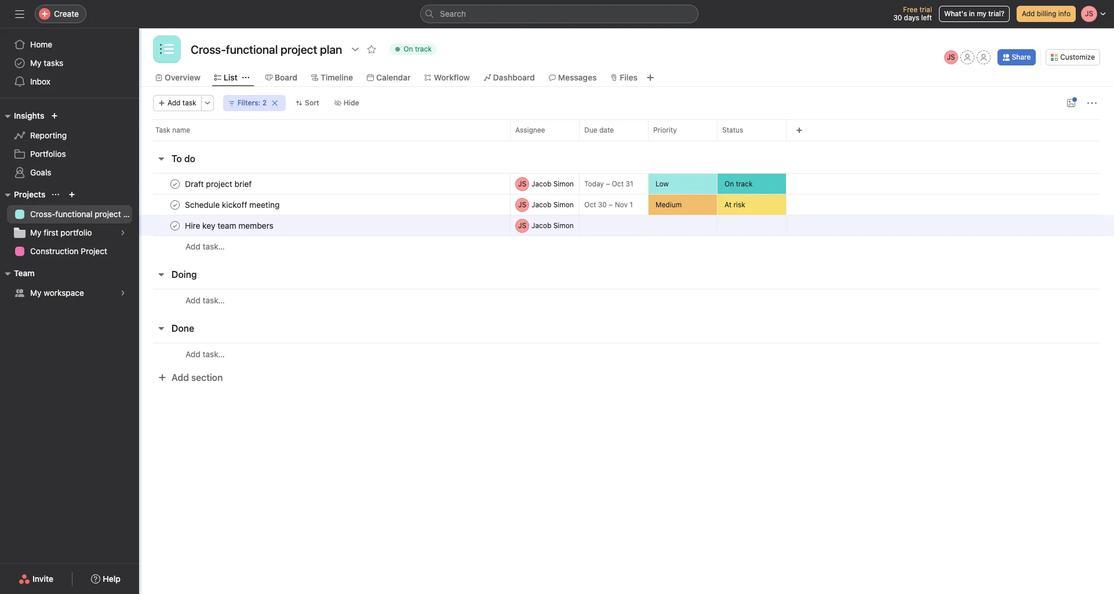 Task type: locate. For each thing, give the bounding box(es) containing it.
collapse task list for this section image
[[157, 154, 166, 163], [157, 324, 166, 333]]

to do
[[172, 154, 195, 164]]

1 jacob from the top
[[532, 179, 552, 188]]

new project or portfolio image
[[69, 191, 76, 198]]

2 add task… from the top
[[186, 295, 225, 305]]

header to do tree grid
[[139, 173, 1114, 257]]

3 add task… from the top
[[186, 349, 225, 359]]

task…
[[203, 242, 225, 252], [203, 295, 225, 305], [203, 349, 225, 359]]

add left billing at right
[[1022, 9, 1035, 18]]

to do button
[[172, 148, 195, 169]]

add tab image
[[646, 73, 655, 82]]

nov
[[615, 201, 628, 209]]

on track button
[[385, 41, 442, 57]]

2 vertical spatial add task… button
[[186, 348, 225, 361]]

oct left 31
[[612, 180, 624, 188]]

0 horizontal spatial oct
[[584, 201, 596, 209]]

0 vertical spatial –
[[606, 180, 610, 188]]

0 horizontal spatial 30
[[598, 201, 607, 209]]

1 horizontal spatial track
[[736, 179, 753, 188]]

done button
[[172, 318, 194, 339]]

1 task… from the top
[[203, 242, 225, 252]]

inbox
[[30, 77, 50, 86]]

1 vertical spatial jacob
[[532, 200, 552, 209]]

do
[[184, 154, 195, 164]]

more actions image right save options image
[[1088, 99, 1097, 108]]

add task… row
[[139, 236, 1114, 257], [139, 289, 1114, 311], [139, 343, 1114, 365]]

clear image
[[271, 100, 278, 107]]

project
[[95, 209, 121, 219]]

due date
[[584, 126, 614, 135]]

3 completed checkbox from the top
[[168, 219, 182, 233]]

1 jacob simon from the top
[[532, 179, 574, 188]]

what's in my trial?
[[944, 9, 1005, 18]]

0 vertical spatial add task… row
[[139, 236, 1114, 257]]

new image
[[51, 112, 58, 119]]

on track up the calendar
[[404, 45, 432, 53]]

my
[[30, 58, 41, 68], [30, 228, 41, 238], [30, 288, 41, 298]]

0 vertical spatial on
[[404, 45, 413, 53]]

invite
[[32, 575, 53, 584]]

30
[[893, 13, 902, 22], [598, 201, 607, 209]]

2 task… from the top
[[203, 295, 225, 305]]

what's
[[944, 9, 967, 18]]

at risk
[[725, 200, 745, 209]]

filters: 2
[[237, 99, 267, 107]]

on track up risk on the top right of the page
[[725, 179, 753, 188]]

team button
[[0, 267, 35, 281]]

collapse task list for this section image left the to
[[157, 154, 166, 163]]

1 simon from the top
[[553, 179, 574, 188]]

add task…
[[186, 242, 225, 252], [186, 295, 225, 305], [186, 349, 225, 359]]

add up the add section button
[[186, 349, 200, 359]]

add task… down hire key team members text field at the left top of the page
[[186, 242, 225, 252]]

at risk button
[[718, 195, 786, 215]]

1 add task… from the top
[[186, 242, 225, 252]]

2 vertical spatial completed checkbox
[[168, 219, 182, 233]]

2 completed checkbox from the top
[[168, 198, 182, 212]]

jacob
[[532, 179, 552, 188], [532, 200, 552, 209], [532, 221, 552, 230]]

2 vertical spatial jacob simon
[[532, 221, 574, 230]]

Schedule kickoff meeting text field
[[183, 199, 283, 211]]

1 completed checkbox from the top
[[168, 177, 182, 191]]

functional
[[55, 209, 92, 219]]

1 vertical spatial completed checkbox
[[168, 198, 182, 212]]

save options image
[[1067, 99, 1076, 108]]

on up the calendar
[[404, 45, 413, 53]]

2 jacob from the top
[[532, 200, 552, 209]]

jacob for today – oct 31
[[532, 179, 552, 188]]

2 add task… button from the top
[[186, 294, 225, 307]]

on inside dropdown button
[[404, 45, 413, 53]]

1 vertical spatial oct
[[584, 201, 596, 209]]

0 vertical spatial completed image
[[168, 198, 182, 212]]

completed image inside hire key team members "cell"
[[168, 219, 182, 233]]

goals
[[30, 168, 51, 177]]

due
[[584, 126, 597, 135]]

task
[[183, 99, 196, 107]]

2 add task… row from the top
[[139, 289, 1114, 311]]

– right 'today'
[[606, 180, 610, 188]]

collapse task list for this section image left the done button
[[157, 324, 166, 333]]

1 horizontal spatial more actions image
[[1088, 99, 1097, 108]]

1 vertical spatial –
[[609, 201, 613, 209]]

completed image inside schedule kickoff meeting cell
[[168, 198, 182, 212]]

my inside global element
[[30, 58, 41, 68]]

list
[[224, 72, 238, 82]]

completed image for medium
[[168, 198, 182, 212]]

1 vertical spatial simon
[[553, 200, 574, 209]]

row containing task name
[[139, 119, 1114, 141]]

0 horizontal spatial on track
[[404, 45, 432, 53]]

dashboard link
[[484, 71, 535, 84]]

– left nov
[[609, 201, 613, 209]]

0 horizontal spatial on
[[404, 45, 413, 53]]

hire key team members cell
[[139, 215, 511, 237]]

task name
[[155, 126, 190, 135]]

what's in my trial? button
[[939, 6, 1010, 22]]

in
[[969, 9, 975, 18]]

workspace
[[44, 288, 84, 298]]

3 my from the top
[[30, 288, 41, 298]]

on track
[[404, 45, 432, 53], [725, 179, 753, 188]]

0 vertical spatial task…
[[203, 242, 225, 252]]

1 vertical spatial 30
[[598, 201, 607, 209]]

track up the workflow "link"
[[415, 45, 432, 53]]

tasks
[[44, 58, 63, 68]]

0 vertical spatial jacob
[[532, 179, 552, 188]]

2 my from the top
[[30, 228, 41, 238]]

files link
[[611, 71, 638, 84]]

my inside teams 'element'
[[30, 288, 41, 298]]

0 vertical spatial on track
[[404, 45, 432, 53]]

2 vertical spatial jacob
[[532, 221, 552, 230]]

add billing info
[[1022, 9, 1071, 18]]

add task… for doing
[[186, 295, 225, 305]]

completed image
[[168, 177, 182, 191]]

2 completed image from the top
[[168, 219, 182, 233]]

oct down 'today'
[[584, 201, 596, 209]]

simon for today
[[553, 179, 574, 188]]

add up the doing button
[[186, 242, 200, 252]]

1 vertical spatial on track
[[725, 179, 753, 188]]

Draft project brief text field
[[183, 178, 255, 190]]

add task… button for done
[[186, 348, 225, 361]]

home
[[30, 39, 52, 49]]

add task… down doing
[[186, 295, 225, 305]]

low
[[656, 179, 669, 188]]

0 vertical spatial my
[[30, 58, 41, 68]]

my left first
[[30, 228, 41, 238]]

today – oct 31
[[584, 180, 633, 188]]

left
[[921, 13, 932, 22]]

1 vertical spatial completed image
[[168, 219, 182, 233]]

2 jacob simon from the top
[[532, 200, 574, 209]]

add task… button for doing
[[186, 294, 225, 307]]

my for my first portfolio
[[30, 228, 41, 238]]

timeline
[[321, 72, 353, 82]]

cross-functional project plan link
[[7, 205, 139, 224]]

add down doing
[[186, 295, 200, 305]]

free trial 30 days left
[[893, 5, 932, 22]]

portfolios link
[[7, 145, 132, 163]]

add task… button
[[186, 241, 225, 253], [186, 294, 225, 307], [186, 348, 225, 361]]

1
[[630, 201, 633, 209]]

None text field
[[188, 39, 345, 60]]

see details, my workspace image
[[119, 290, 126, 297]]

at
[[725, 200, 732, 209]]

1 vertical spatial on
[[725, 179, 734, 188]]

team
[[14, 268, 35, 278]]

1 vertical spatial add task… button
[[186, 294, 225, 307]]

insights button
[[0, 109, 44, 123]]

collapse task list for this section image for add task… row corresponding to done
[[157, 324, 166, 333]]

add
[[1022, 9, 1035, 18], [168, 99, 181, 107], [186, 242, 200, 252], [186, 295, 200, 305], [186, 349, 200, 359], [172, 373, 189, 383]]

name
[[172, 126, 190, 135]]

3 add task… row from the top
[[139, 343, 1114, 365]]

add task… button up section
[[186, 348, 225, 361]]

completed checkbox inside draft project brief cell
[[168, 177, 182, 191]]

0 horizontal spatial track
[[415, 45, 432, 53]]

priority
[[653, 126, 677, 135]]

1 vertical spatial add task…
[[186, 295, 225, 305]]

my left tasks
[[30, 58, 41, 68]]

my tasks link
[[7, 54, 132, 72]]

0 vertical spatial collapse task list for this section image
[[157, 154, 166, 163]]

row
[[139, 119, 1114, 141], [153, 140, 1100, 141], [139, 173, 1114, 195], [139, 194, 1114, 216], [139, 215, 1114, 237]]

0 vertical spatial simon
[[553, 179, 574, 188]]

2 collapse task list for this section image from the top
[[157, 324, 166, 333]]

on up at
[[725, 179, 734, 188]]

Completed checkbox
[[168, 177, 182, 191], [168, 198, 182, 212], [168, 219, 182, 233]]

1 vertical spatial jacob simon
[[532, 200, 574, 209]]

my inside 'projects' element
[[30, 228, 41, 238]]

2 vertical spatial my
[[30, 288, 41, 298]]

add task… up section
[[186, 349, 225, 359]]

project
[[81, 246, 107, 256]]

oct
[[612, 180, 624, 188], [584, 201, 596, 209]]

1 horizontal spatial on
[[725, 179, 734, 188]]

share button
[[998, 49, 1036, 66]]

0 vertical spatial add task…
[[186, 242, 225, 252]]

collapse task list for this section image
[[157, 270, 166, 279]]

add task button
[[153, 95, 202, 111]]

30 left nov
[[598, 201, 607, 209]]

0 vertical spatial completed checkbox
[[168, 177, 182, 191]]

my down team
[[30, 288, 41, 298]]

1 collapse task list for this section image from the top
[[157, 154, 166, 163]]

2 vertical spatial add task…
[[186, 349, 225, 359]]

3 task… from the top
[[203, 349, 225, 359]]

completed checkbox inside hire key team members "cell"
[[168, 219, 182, 233]]

3 add task… button from the top
[[186, 348, 225, 361]]

construction
[[30, 246, 79, 256]]

more actions image
[[1088, 99, 1097, 108], [204, 100, 211, 107]]

completed image
[[168, 198, 182, 212], [168, 219, 182, 233]]

3 jacob simon from the top
[[532, 221, 574, 230]]

my for my tasks
[[30, 58, 41, 68]]

30 left days
[[893, 13, 902, 22]]

1 add task… button from the top
[[186, 241, 225, 253]]

track up risk on the top right of the page
[[736, 179, 753, 188]]

insights element
[[0, 106, 139, 184]]

my
[[977, 9, 987, 18]]

completed checkbox inside schedule kickoff meeting cell
[[168, 198, 182, 212]]

draft project brief cell
[[139, 173, 511, 195]]

add task… button down hire key team members text field at the left top of the page
[[186, 241, 225, 253]]

js for low
[[518, 179, 526, 188]]

track
[[415, 45, 432, 53], [736, 179, 753, 188]]

2 vertical spatial task…
[[203, 349, 225, 359]]

0 vertical spatial track
[[415, 45, 432, 53]]

1 horizontal spatial 30
[[893, 13, 902, 22]]

overview link
[[155, 71, 201, 84]]

today
[[584, 180, 604, 188]]

calendar
[[376, 72, 411, 82]]

0 vertical spatial 30
[[893, 13, 902, 22]]

1 vertical spatial task…
[[203, 295, 225, 305]]

show options image
[[351, 45, 360, 54]]

add task… button down doing
[[186, 294, 225, 307]]

my workspace
[[30, 288, 84, 298]]

info
[[1059, 9, 1071, 18]]

0 vertical spatial oct
[[612, 180, 624, 188]]

row down files link
[[139, 119, 1114, 141]]

1 vertical spatial collapse task list for this section image
[[157, 324, 166, 333]]

jacob for oct 30 – nov 1
[[532, 200, 552, 209]]

0 vertical spatial add task… button
[[186, 241, 225, 253]]

2 vertical spatial simon
[[553, 221, 574, 230]]

low button
[[649, 174, 717, 194]]

1 vertical spatial track
[[736, 179, 753, 188]]

1 horizontal spatial on track
[[725, 179, 753, 188]]

completed image for —
[[168, 219, 182, 233]]

1 completed image from the top
[[168, 198, 182, 212]]

2 simon from the top
[[553, 200, 574, 209]]

1 vertical spatial my
[[30, 228, 41, 238]]

2 vertical spatial add task… row
[[139, 343, 1114, 365]]

1 vertical spatial add task… row
[[139, 289, 1114, 311]]

inbox link
[[7, 72, 132, 91]]

add task… button inside the header to do tree grid
[[186, 241, 225, 253]]

js for medium
[[518, 200, 526, 209]]

on
[[404, 45, 413, 53], [725, 179, 734, 188]]

0 vertical spatial jacob simon
[[532, 179, 574, 188]]

on track inside popup button
[[725, 179, 753, 188]]

more actions image right "task"
[[204, 100, 211, 107]]

1 my from the top
[[30, 58, 41, 68]]



Task type: describe. For each thing, give the bounding box(es) containing it.
projects
[[14, 190, 45, 199]]

search
[[440, 9, 466, 19]]

overview
[[165, 72, 201, 82]]

free
[[903, 5, 918, 14]]

medium
[[656, 200, 682, 209]]

row down date
[[153, 140, 1100, 141]]

add billing info button
[[1017, 6, 1076, 22]]

help
[[103, 575, 121, 584]]

search list box
[[420, 5, 699, 23]]

—
[[656, 222, 661, 229]]

medium button
[[649, 195, 717, 215]]

my first portfolio
[[30, 228, 92, 238]]

doing
[[172, 270, 197, 280]]

projects element
[[0, 184, 139, 263]]

assignee
[[515, 126, 545, 135]]

date
[[599, 126, 614, 135]]

3 jacob from the top
[[532, 221, 552, 230]]

js inside "button"
[[947, 53, 955, 61]]

my tasks
[[30, 58, 63, 68]]

oct 30 – nov 1
[[584, 201, 633, 209]]

collapse task list for this section image for the header to do tree grid
[[157, 154, 166, 163]]

board link
[[265, 71, 297, 84]]

hide sidebar image
[[15, 9, 24, 19]]

list image
[[160, 42, 174, 56]]

add task
[[168, 99, 196, 107]]

goals link
[[7, 163, 132, 182]]

to
[[172, 154, 182, 164]]

share
[[1012, 53, 1031, 61]]

workflow link
[[425, 71, 470, 84]]

trial
[[920, 5, 932, 14]]

task… inside the header to do tree grid
[[203, 242, 225, 252]]

timeline link
[[311, 71, 353, 84]]

tab actions image
[[242, 74, 249, 81]]

workflow
[[434, 72, 470, 82]]

home link
[[7, 35, 132, 54]]

construction project
[[30, 246, 107, 256]]

global element
[[0, 28, 139, 98]]

files
[[620, 72, 638, 82]]

create button
[[35, 5, 86, 23]]

on track inside dropdown button
[[404, 45, 432, 53]]

js for —
[[518, 221, 526, 230]]

construction project link
[[7, 242, 132, 261]]

js button
[[944, 50, 958, 64]]

messages link
[[549, 71, 597, 84]]

show options, current sort, top image
[[52, 191, 59, 198]]

trial?
[[989, 9, 1005, 18]]

3 simon from the top
[[553, 221, 574, 230]]

— button
[[649, 215, 717, 236]]

teams element
[[0, 263, 139, 305]]

billing
[[1037, 9, 1057, 18]]

jacob simon for today
[[532, 179, 574, 188]]

portfolio
[[61, 228, 92, 238]]

add task… inside the header to do tree grid
[[186, 242, 225, 252]]

on inside popup button
[[725, 179, 734, 188]]

30 inside 'free trial 30 days left'
[[893, 13, 902, 22]]

1 add task… row from the top
[[139, 236, 1114, 257]]

30 inside the header to do tree grid
[[598, 201, 607, 209]]

sort
[[305, 99, 319, 107]]

task… for doing
[[203, 295, 225, 305]]

row down 1 on the top
[[139, 215, 1114, 237]]

schedule kickoff meeting cell
[[139, 194, 511, 216]]

1 horizontal spatial oct
[[612, 180, 624, 188]]

invite button
[[11, 569, 61, 590]]

search button
[[420, 5, 699, 23]]

plan
[[123, 209, 139, 219]]

portfolios
[[30, 149, 66, 159]]

reporting link
[[7, 126, 132, 145]]

add task… for done
[[186, 349, 225, 359]]

calendar link
[[367, 71, 411, 84]]

Hire key team members text field
[[183, 220, 277, 232]]

board
[[275, 72, 297, 82]]

add section button
[[153, 368, 227, 388]]

risk
[[734, 200, 745, 209]]

add section
[[172, 373, 223, 383]]

simon for oct 30
[[553, 200, 574, 209]]

status
[[722, 126, 743, 135]]

list link
[[214, 71, 238, 84]]

add left section
[[172, 373, 189, 383]]

doing button
[[172, 264, 197, 285]]

on track button
[[718, 174, 786, 194]]

0 horizontal spatial more actions image
[[204, 100, 211, 107]]

sort button
[[291, 95, 324, 111]]

see details, my first portfolio image
[[119, 230, 126, 237]]

jacob simon for oct
[[532, 200, 574, 209]]

section
[[191, 373, 223, 383]]

help button
[[84, 569, 128, 590]]

my first portfolio link
[[7, 224, 132, 242]]

dashboard
[[493, 72, 535, 82]]

add task… row for doing
[[139, 289, 1114, 311]]

track inside dropdown button
[[415, 45, 432, 53]]

add left "task"
[[168, 99, 181, 107]]

cross-functional project plan
[[30, 209, 139, 219]]

track inside popup button
[[736, 179, 753, 188]]

insights
[[14, 111, 44, 121]]

hide button
[[329, 95, 364, 111]]

completed checkbox for oct 30
[[168, 198, 182, 212]]

cross-
[[30, 209, 55, 219]]

add to starred image
[[367, 45, 376, 54]]

messages
[[558, 72, 597, 82]]

projects button
[[0, 188, 45, 202]]

row down 31
[[139, 194, 1114, 216]]

hide
[[344, 99, 359, 107]]

my for my workspace
[[30, 288, 41, 298]]

row up 1 on the top
[[139, 173, 1114, 195]]

add field image
[[796, 127, 803, 134]]

add task… row for done
[[139, 343, 1114, 365]]

completed checkbox for today
[[168, 177, 182, 191]]

days
[[904, 13, 919, 22]]

customize
[[1061, 53, 1095, 61]]

done
[[172, 324, 194, 334]]

add inside the header to do tree grid
[[186, 242, 200, 252]]

task… for done
[[203, 349, 225, 359]]



Task type: vqa. For each thing, say whether or not it's contained in the screenshot.
The Status to the left
no



